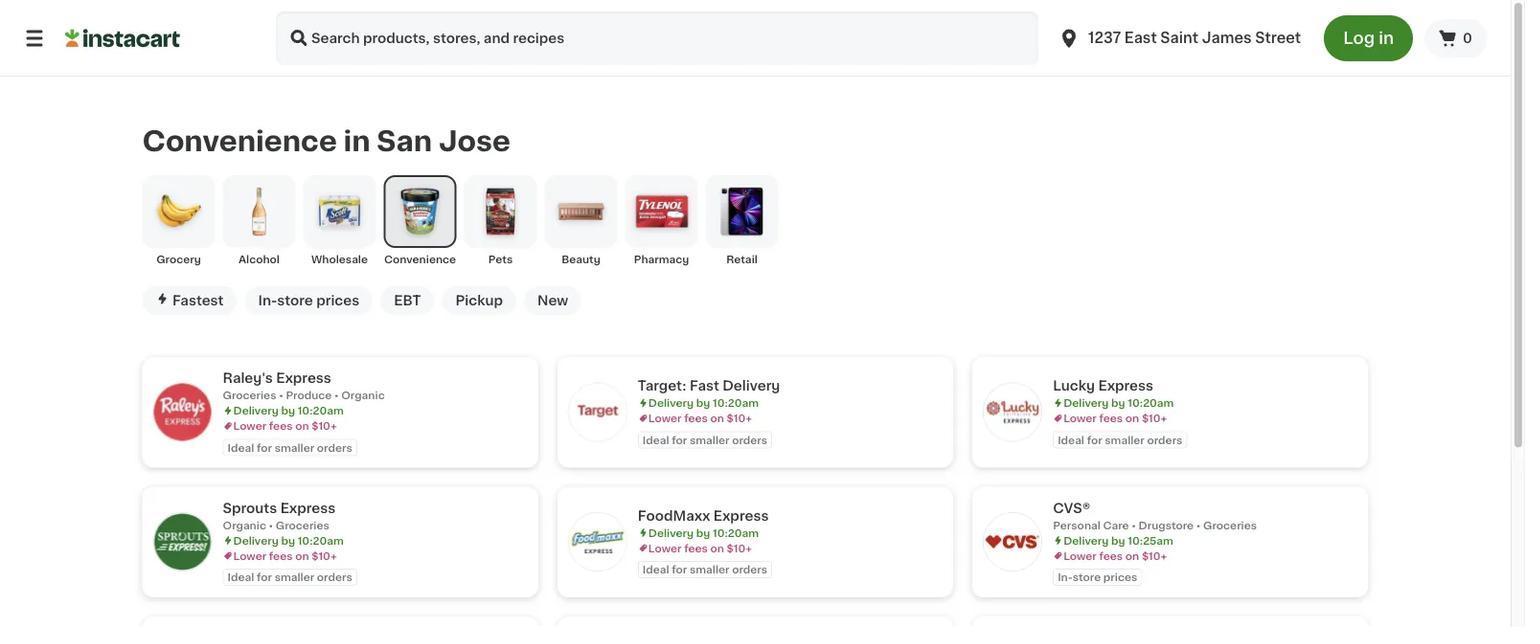 Task type: locate. For each thing, give the bounding box(es) containing it.
express right lucky at the bottom
[[1099, 379, 1154, 393]]

orders up cvs® personal care • drugstore • groceries
[[1148, 435, 1183, 446]]

express for sprouts
[[280, 502, 336, 515]]

1 vertical spatial organic
[[223, 520, 266, 531]]

ideal for smaller orders down foodmaxx express
[[643, 565, 768, 575]]

east
[[1125, 31, 1158, 45]]

lower fees on $10+ down sprouts express organic • groceries
[[233, 551, 337, 562]]

smaller for target:
[[690, 435, 730, 446]]

lower fees on $10+ down delivery by 10:25am
[[1064, 551, 1168, 562]]

1 horizontal spatial organic
[[341, 390, 385, 401]]

0 horizontal spatial prices
[[316, 294, 360, 308]]

log in
[[1344, 30, 1395, 46]]

groceries inside raley's express groceries • produce • organic
[[223, 390, 277, 401]]

fees
[[685, 413, 708, 424], [1100, 413, 1124, 424], [269, 421, 293, 432], [685, 543, 708, 554], [269, 551, 293, 562], [1100, 551, 1124, 562]]

convenience for convenience in san jose
[[142, 127, 337, 155]]

ideal down foodmaxx at left bottom
[[643, 565, 670, 575]]

0 horizontal spatial in-
[[258, 294, 277, 308]]

delivery by 10:20am down fast
[[649, 398, 759, 409]]

0 vertical spatial organic
[[341, 390, 385, 401]]

raley's express image
[[154, 384, 211, 442]]

• for sprouts express
[[269, 520, 273, 531]]

for down lucky express
[[1088, 435, 1103, 446]]

foodmaxx express image
[[569, 514, 627, 571]]

san
[[377, 127, 432, 155]]

delivery down personal
[[1064, 536, 1109, 546]]

groceries inside cvs® personal care • drugstore • groceries
[[1204, 520, 1258, 531]]

delivery by 10:20am
[[649, 398, 759, 409], [1064, 398, 1175, 409], [233, 406, 344, 416], [649, 528, 759, 539], [233, 536, 344, 546]]

0 vertical spatial in-store prices
[[258, 294, 360, 308]]

1 horizontal spatial in
[[1380, 30, 1395, 46]]

delivery by 10:20am down lucky express
[[1064, 398, 1175, 409]]

delivery by 10:20am for lucky
[[1064, 398, 1175, 409]]

0 vertical spatial in
[[1380, 30, 1395, 46]]

convenience up the alcohol 'button' on the top of page
[[142, 127, 337, 155]]

lower
[[649, 413, 682, 424], [1064, 413, 1097, 424], [233, 421, 267, 432], [649, 543, 682, 554], [233, 551, 267, 562], [1064, 551, 1097, 562]]

express for foodmaxx
[[714, 509, 769, 523]]

delivery
[[723, 379, 781, 393], [649, 398, 694, 409], [1064, 398, 1109, 409], [233, 406, 279, 416], [649, 528, 694, 539], [233, 536, 279, 546], [1064, 536, 1109, 546]]

lower fees on $10+
[[649, 413, 752, 424], [1064, 413, 1168, 424], [233, 421, 337, 432], [649, 543, 752, 554], [233, 551, 337, 562], [1064, 551, 1168, 562]]

ideal for smaller orders
[[643, 435, 768, 446], [1058, 435, 1183, 446], [228, 443, 353, 453], [643, 565, 768, 575], [228, 573, 353, 583]]

in left san
[[344, 127, 371, 155]]

jose
[[439, 127, 511, 155]]

in-store prices down delivery by 10:25am
[[1058, 573, 1138, 583]]

delivery down sprouts
[[233, 536, 279, 546]]

store down alcohol
[[277, 294, 313, 308]]

10:20am down foodmaxx express
[[713, 528, 759, 539]]

prices
[[316, 294, 360, 308], [1104, 573, 1138, 583]]

ideal down lucky at the bottom
[[1058, 435, 1085, 446]]

0 horizontal spatial organic
[[223, 520, 266, 531]]

express right sprouts
[[280, 502, 336, 515]]

store down delivery by 10:25am
[[1073, 573, 1102, 583]]

by
[[697, 398, 711, 409], [1112, 398, 1126, 409], [281, 406, 295, 416], [697, 528, 711, 539], [281, 536, 295, 546], [1112, 536, 1126, 546]]

new button
[[524, 286, 582, 315]]

ideal for foodmaxx express
[[643, 565, 670, 575]]

for down the target: in the left bottom of the page
[[672, 435, 688, 446]]

1 vertical spatial in-
[[1058, 573, 1073, 583]]

$10+ down target: fast delivery
[[727, 413, 752, 424]]

1 horizontal spatial convenience
[[384, 254, 456, 265]]

pharmacy button
[[625, 175, 698, 267]]

store
[[277, 294, 313, 308], [1073, 573, 1102, 583]]

0 vertical spatial store
[[277, 294, 313, 308]]

0 vertical spatial convenience
[[142, 127, 337, 155]]

lower fees on $10+ down produce
[[233, 421, 337, 432]]

delivery by 10:20am down sprouts express organic • groceries
[[233, 536, 344, 546]]

1237
[[1089, 31, 1122, 45]]

$10+ down 10:25am
[[1142, 551, 1168, 562]]

in-
[[258, 294, 277, 308], [1058, 573, 1073, 583]]

1 vertical spatial in-store prices
[[1058, 573, 1138, 583]]

in inside main content
[[344, 127, 371, 155]]

convenience in san jose
[[142, 127, 511, 155]]

ideal
[[643, 435, 670, 446], [1058, 435, 1085, 446], [228, 443, 254, 453], [643, 565, 670, 575], [228, 573, 254, 583]]

0 vertical spatial prices
[[316, 294, 360, 308]]

lower down foodmaxx at left bottom
[[649, 543, 682, 554]]

orders down produce
[[317, 443, 353, 453]]

in-store prices inside button
[[258, 294, 360, 308]]

lower down lucky at the bottom
[[1064, 413, 1097, 424]]

cvs® personal care • drugstore • groceries
[[1054, 502, 1258, 531]]

0 horizontal spatial in
[[344, 127, 371, 155]]

• inside sprouts express organic • groceries
[[269, 520, 273, 531]]

log
[[1344, 30, 1376, 46]]

pickup button
[[442, 286, 517, 315]]

express up produce
[[276, 372, 332, 385]]

retail button
[[706, 175, 779, 267]]

smaller down foodmaxx express
[[690, 565, 730, 575]]

by down produce
[[281, 406, 295, 416]]

in- down personal
[[1058, 573, 1073, 583]]

orders for lucky express
[[1148, 435, 1183, 446]]

orders down foodmaxx express
[[732, 565, 768, 575]]

ideal for target: fast delivery
[[643, 435, 670, 446]]

smaller down lucky express
[[1105, 435, 1145, 446]]

in inside button
[[1380, 30, 1395, 46]]

1 vertical spatial in
[[344, 127, 371, 155]]

sprouts express organic • groceries
[[223, 502, 336, 531]]

for for lucky
[[1088, 435, 1103, 446]]

express for raley's
[[276, 372, 332, 385]]

in-store prices
[[258, 294, 360, 308], [1058, 573, 1138, 583]]

smaller
[[690, 435, 730, 446], [1105, 435, 1145, 446], [275, 443, 315, 453], [690, 565, 730, 575], [275, 573, 315, 583]]

convenience button
[[384, 175, 457, 267]]

delivery by 10:20am for foodmaxx
[[649, 528, 759, 539]]

on
[[711, 413, 725, 424], [1126, 413, 1140, 424], [295, 421, 309, 432], [711, 543, 725, 554], [295, 551, 309, 562], [1126, 551, 1140, 562]]

foodmaxx
[[638, 509, 711, 523]]

1 horizontal spatial in-
[[1058, 573, 1073, 583]]

ideal for smaller orders for target:
[[643, 435, 768, 446]]

10:25am
[[1128, 536, 1174, 546]]

wholesale
[[312, 254, 368, 265]]

ideal for smaller orders down fast
[[643, 435, 768, 446]]

smaller for lucky
[[1105, 435, 1145, 446]]

prices down wholesale
[[316, 294, 360, 308]]

convenience
[[142, 127, 337, 155], [384, 254, 456, 265]]

express inside sprouts express organic • groceries
[[280, 502, 336, 515]]

in right the log
[[1380, 30, 1395, 46]]

organic right produce
[[341, 390, 385, 401]]

organic inside raley's express groceries • produce • organic
[[341, 390, 385, 401]]

personal
[[1054, 520, 1101, 531]]

prices down delivery by 10:25am
[[1104, 573, 1138, 583]]

organic down sprouts
[[223, 520, 266, 531]]

• down sprouts
[[269, 520, 273, 531]]

0
[[1464, 32, 1473, 45]]

10:20am down target: fast delivery
[[713, 398, 759, 409]]

groceries down raley's
[[223, 390, 277, 401]]

0 button
[[1425, 19, 1489, 58]]

for
[[672, 435, 688, 446], [1088, 435, 1103, 446], [257, 443, 272, 453], [672, 565, 688, 575], [257, 573, 272, 583]]

1 vertical spatial store
[[1073, 573, 1102, 583]]

in- down alcohol
[[258, 294, 277, 308]]

convenience up ebt 'button' at the left of the page
[[384, 254, 456, 265]]

beauty button
[[545, 175, 618, 267]]

beauty
[[562, 254, 601, 265]]

10:20am down produce
[[298, 406, 344, 416]]

• for raley's express
[[279, 390, 283, 401]]

1 horizontal spatial prices
[[1104, 573, 1138, 583]]

cvs®
[[1054, 502, 1091, 515]]

10:20am down lucky express
[[1128, 398, 1175, 409]]

fees down foodmaxx express
[[685, 543, 708, 554]]

organic
[[341, 390, 385, 401], [223, 520, 266, 531]]

ideal down sprouts
[[228, 573, 254, 583]]

1 vertical spatial convenience
[[384, 254, 456, 265]]

fast
[[690, 379, 720, 393]]

•
[[279, 390, 283, 401], [334, 390, 339, 401], [269, 520, 273, 531], [1132, 520, 1137, 531], [1197, 520, 1201, 531]]

$10+ down foodmaxx express
[[727, 543, 752, 554]]

0 horizontal spatial in-store prices
[[258, 294, 360, 308]]

delivery down foodmaxx at left bottom
[[649, 528, 694, 539]]

$10+ down lucky express
[[1142, 413, 1168, 424]]

lower down personal
[[1064, 551, 1097, 562]]

alcohol
[[239, 254, 280, 265]]

for down foodmaxx at left bottom
[[672, 565, 688, 575]]

in
[[1380, 30, 1395, 46], [344, 127, 371, 155]]

ideal for smaller orders down lucky express
[[1058, 435, 1183, 446]]

express inside raley's express groceries • produce • organic
[[276, 372, 332, 385]]

lower down the target: in the left bottom of the page
[[649, 413, 682, 424]]

Search field
[[276, 12, 1039, 65]]

1237 east saint james street button
[[1047, 12, 1313, 65], [1058, 12, 1302, 65]]

by down foodmaxx express
[[697, 528, 711, 539]]

smaller down sprouts express organic • groceries
[[275, 573, 315, 583]]

wholesale button
[[303, 175, 376, 267]]

None search field
[[276, 12, 1039, 65]]

retail
[[727, 254, 758, 265]]

fastest button
[[142, 286, 237, 315]]

raley's
[[223, 372, 273, 385]]

groceries inside sprouts express organic • groceries
[[276, 520, 330, 531]]

10:20am
[[713, 398, 759, 409], [1128, 398, 1175, 409], [298, 406, 344, 416], [713, 528, 759, 539], [298, 536, 344, 546]]

$10+
[[727, 413, 752, 424], [1142, 413, 1168, 424], [312, 421, 337, 432], [727, 543, 752, 554], [312, 551, 337, 562], [1142, 551, 1168, 562]]

target: fast delivery
[[638, 379, 781, 393]]

in- inside button
[[258, 294, 277, 308]]

james
[[1203, 31, 1252, 45]]

for up sprouts
[[257, 443, 272, 453]]

in-store prices down wholesale
[[258, 294, 360, 308]]

groceries down sprouts
[[276, 520, 330, 531]]

by down lucky express
[[1112, 398, 1126, 409]]

• right produce
[[334, 390, 339, 401]]

lower down sprouts
[[233, 551, 267, 562]]

orders
[[732, 435, 768, 446], [1148, 435, 1183, 446], [317, 443, 353, 453], [732, 565, 768, 575], [317, 573, 353, 583]]

smaller down target: fast delivery
[[690, 435, 730, 446]]

$10+ down sprouts express organic • groceries
[[312, 551, 337, 562]]

for for foodmaxx
[[672, 565, 688, 575]]

express
[[276, 372, 332, 385], [1099, 379, 1154, 393], [280, 502, 336, 515], [714, 509, 769, 523]]

foodmaxx express
[[638, 509, 769, 523]]

target:
[[638, 379, 687, 393]]

pets
[[489, 254, 513, 265]]

orders down sprouts express organic • groceries
[[317, 573, 353, 583]]

orders for foodmaxx express
[[732, 565, 768, 575]]

produce
[[286, 390, 332, 401]]

convenience inside 'button'
[[384, 254, 456, 265]]

groceries
[[223, 390, 277, 401], [276, 520, 330, 531], [1204, 520, 1258, 531]]

0 horizontal spatial convenience
[[142, 127, 337, 155]]

• left produce
[[279, 390, 283, 401]]

1 1237 east saint james street button from the left
[[1047, 12, 1313, 65]]

orders down target: fast delivery
[[732, 435, 768, 446]]

0 vertical spatial in-
[[258, 294, 277, 308]]

ideal down the target: in the left bottom of the page
[[643, 435, 670, 446]]

store inside button
[[277, 294, 313, 308]]

delivery down lucky at the bottom
[[1064, 398, 1109, 409]]

delivery by 10:20am down foodmaxx express
[[649, 528, 759, 539]]

express right foodmaxx at left bottom
[[714, 509, 769, 523]]

0 horizontal spatial store
[[277, 294, 313, 308]]

in for convenience
[[344, 127, 371, 155]]



Task type: describe. For each thing, give the bounding box(es) containing it.
lucky express image
[[985, 384, 1042, 442]]

fastest
[[172, 294, 224, 308]]

10:20am for foodmaxx express
[[713, 528, 759, 539]]

in for log
[[1380, 30, 1395, 46]]

ideal for lucky express
[[1058, 435, 1085, 446]]

fees down fast
[[685, 413, 708, 424]]

for for target:
[[672, 435, 688, 446]]

fees down lucky express
[[1100, 413, 1124, 424]]

• right drugstore
[[1197, 520, 1201, 531]]

orders for target: fast delivery
[[732, 435, 768, 446]]

ideal for smaller orders for foodmaxx
[[643, 565, 768, 575]]

on down sprouts express organic • groceries
[[295, 551, 309, 562]]

ideal up sprouts
[[228, 443, 254, 453]]

delivery right fast
[[723, 379, 781, 393]]

smaller down produce
[[275, 443, 315, 453]]

by down care
[[1112, 536, 1126, 546]]

grocery
[[156, 254, 201, 265]]

grocery button
[[142, 175, 215, 267]]

fees down sprouts express organic • groceries
[[269, 551, 293, 562]]

new
[[538, 294, 569, 308]]

lower fees on $10+ down lucky express
[[1064, 413, 1168, 424]]

lucky express
[[1054, 379, 1154, 393]]

pets button
[[464, 175, 537, 267]]

1 vertical spatial prices
[[1104, 573, 1138, 583]]

lower fees on $10+ down foodmaxx express
[[649, 543, 752, 554]]

for down sprouts express organic • groceries
[[257, 573, 272, 583]]

2 1237 east saint james street button from the left
[[1058, 12, 1302, 65]]

organic inside sprouts express organic • groceries
[[223, 520, 266, 531]]

smaller for foodmaxx
[[690, 565, 730, 575]]

ideal for smaller orders for lucky
[[1058, 435, 1183, 446]]

by down fast
[[697, 398, 711, 409]]

delivery by 10:20am for target:
[[649, 398, 759, 409]]

on down foodmaxx express
[[711, 543, 725, 554]]

$10+ down produce
[[312, 421, 337, 432]]

10:20am down sprouts express organic • groceries
[[298, 536, 344, 546]]

1 horizontal spatial in-store prices
[[1058, 573, 1138, 583]]

care
[[1104, 520, 1130, 531]]

ebt
[[394, 294, 421, 308]]

convenience for convenience
[[384, 254, 456, 265]]

1237 east saint james street
[[1089, 31, 1302, 45]]

ideal for smaller orders down sprouts express organic • groceries
[[228, 573, 353, 583]]

ideal for smaller orders down produce
[[228, 443, 353, 453]]

sprouts express image
[[154, 514, 211, 571]]

in-store prices button
[[245, 286, 373, 315]]

log in button
[[1325, 15, 1414, 61]]

drugstore
[[1139, 520, 1194, 531]]

convenience in san jose main content
[[0, 77, 1512, 628]]

ebt button
[[381, 286, 435, 315]]

on down produce
[[295, 421, 309, 432]]

fees down delivery by 10:25am
[[1100, 551, 1124, 562]]

1 horizontal spatial store
[[1073, 573, 1102, 583]]

by down sprouts express organic • groceries
[[281, 536, 295, 546]]

delivery down raley's
[[233, 406, 279, 416]]

raley's express groceries • produce • organic
[[223, 372, 385, 401]]

instacart logo image
[[65, 27, 180, 50]]

pharmacy
[[634, 254, 689, 265]]

sprouts
[[223, 502, 277, 515]]

lower fees on $10+ down fast
[[649, 413, 752, 424]]

lucky
[[1054, 379, 1096, 393]]

lower down raley's
[[233, 421, 267, 432]]

street
[[1256, 31, 1302, 45]]

pickup
[[456, 294, 503, 308]]

• for cvs®
[[1132, 520, 1137, 531]]

prices inside the in-store prices button
[[316, 294, 360, 308]]

10:20am for target: fast delivery
[[713, 398, 759, 409]]

on down delivery by 10:25am
[[1126, 551, 1140, 562]]

cvs® image
[[985, 514, 1042, 571]]

fees down produce
[[269, 421, 293, 432]]

saint
[[1161, 31, 1199, 45]]

on down lucky express
[[1126, 413, 1140, 424]]

delivery down the target: in the left bottom of the page
[[649, 398, 694, 409]]

express for lucky
[[1099, 379, 1154, 393]]

alcohol button
[[223, 175, 296, 267]]

delivery by 10:20am down produce
[[233, 406, 344, 416]]

target: fast delivery image
[[569, 384, 627, 442]]

on down target: fast delivery
[[711, 413, 725, 424]]

delivery by 10:25am
[[1064, 536, 1174, 546]]

10:20am for lucky express
[[1128, 398, 1175, 409]]



Task type: vqa. For each thing, say whether or not it's contained in the screenshot.


